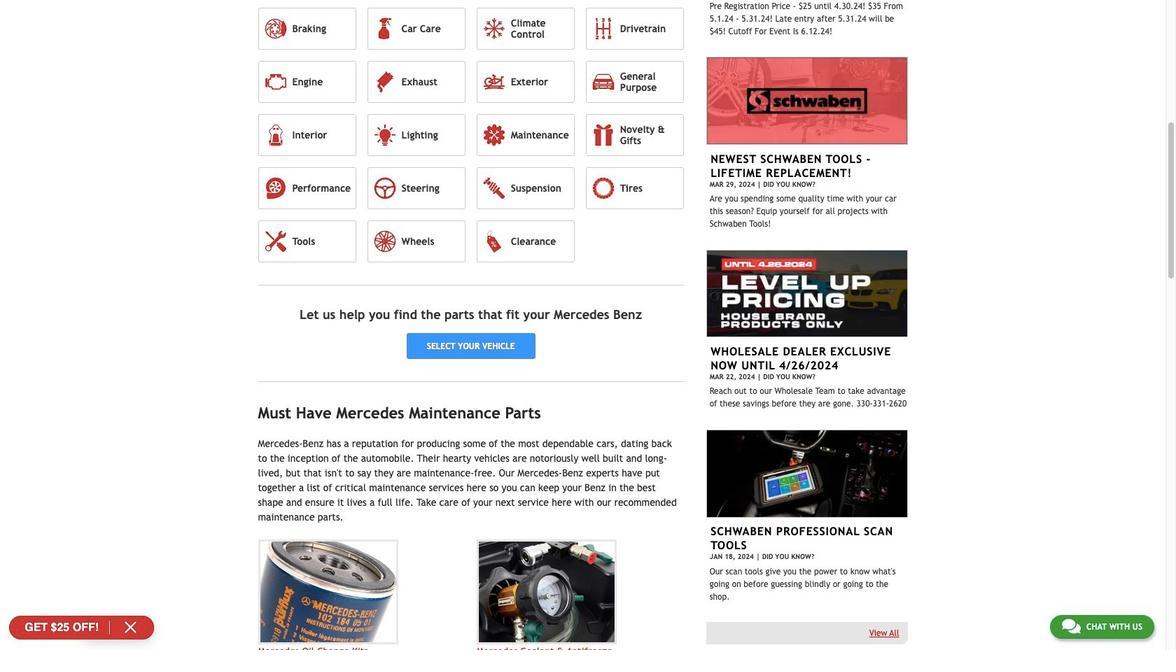 Task type: vqa. For each thing, say whether or not it's contained in the screenshot.
question circle icon
no



Task type: describe. For each thing, give the bounding box(es) containing it.
wholesale dealer exclusive now until 4/26/2024 image
[[706, 250, 908, 338]]



Task type: locate. For each thing, give the bounding box(es) containing it.
schwaben professional scan tools image
[[706, 430, 908, 518]]

mercedes benz oil change kits image
[[258, 540, 398, 645]]

comments image
[[1062, 618, 1081, 635]]

mercedes benz coolant & antifreeze image
[[477, 540, 617, 645]]

newest schwaben tools - lifetime replacement! image
[[706, 57, 908, 145]]



